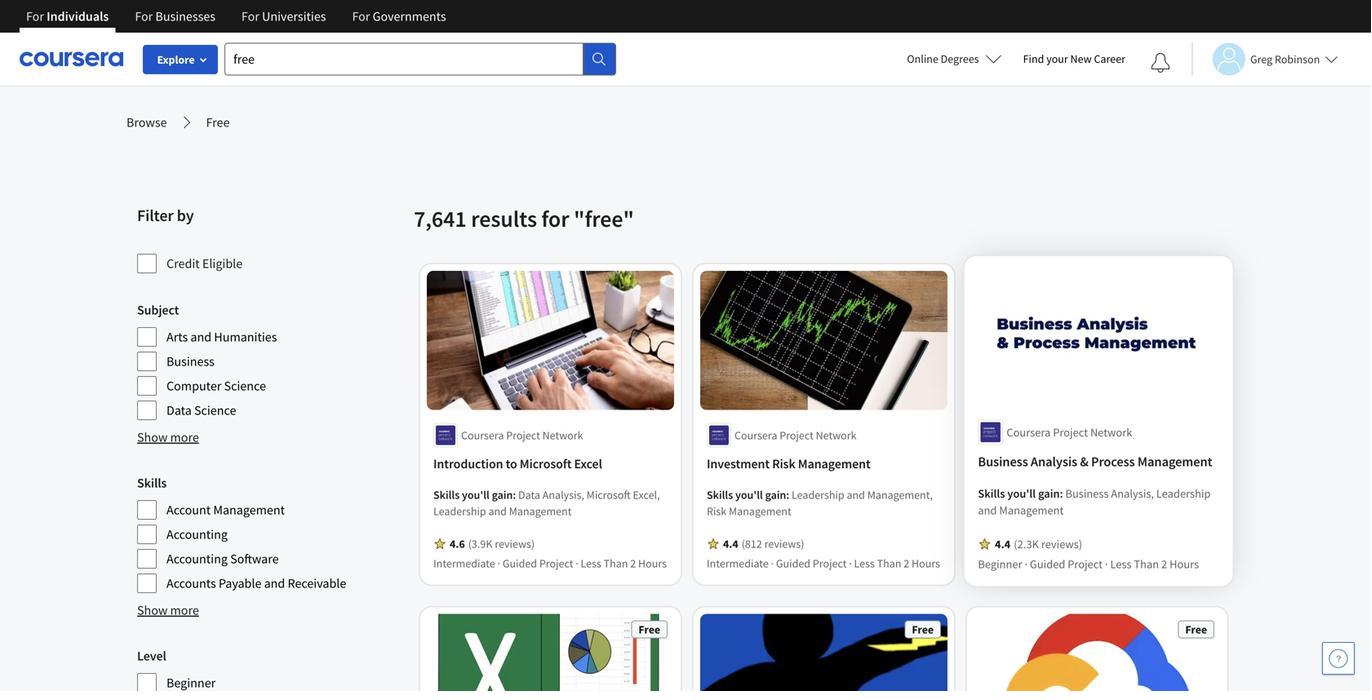 Task type: vqa. For each thing, say whether or not it's contained in the screenshot.
Leadership to the right
yes



Task type: describe. For each thing, give the bounding box(es) containing it.
coursera image
[[20, 46, 123, 72]]

your
[[1047, 51, 1068, 66]]

management up leadership and management, risk management
[[798, 456, 871, 472]]

robinson
[[1275, 52, 1320, 67]]

project up &
[[1053, 427, 1087, 442]]

humanities
[[214, 329, 277, 345]]

you'll for investment
[[735, 488, 763, 502]]

filter
[[137, 205, 174, 226]]

(812
[[742, 537, 762, 551]]

account management
[[167, 502, 285, 518]]

4.6 (3.9k reviews)
[[450, 537, 535, 551]]

science for data science
[[194, 402, 236, 419]]

management inside leadership and management, risk management
[[729, 504, 792, 519]]

4.4 (2.3k reviews)
[[996, 537, 1082, 551]]

investment risk management
[[707, 456, 871, 472]]

credit
[[167, 255, 200, 272]]

show notifications image
[[1151, 53, 1171, 73]]

coursera project network for to
[[461, 428, 583, 443]]

explore button
[[143, 45, 218, 74]]

beginner · guided project · less than 2 hours
[[980, 556, 1196, 571]]

level group
[[137, 646, 404, 691]]

results
[[471, 204, 537, 233]]

subject
[[137, 302, 179, 318]]

and inside business analysis, leadership and management
[[980, 504, 998, 519]]

show more for data science
[[137, 429, 199, 446]]

science for computer science
[[224, 378, 266, 394]]

4.6
[[450, 537, 465, 551]]

skills you'll gain : for investment
[[707, 488, 792, 502]]

subject group
[[137, 300, 404, 421]]

to
[[506, 456, 517, 472]]

computer
[[167, 378, 221, 394]]

than for introduction to microsoft excel
[[604, 556, 628, 571]]

by
[[177, 205, 194, 226]]

business analysis, leadership and management
[[980, 487, 1207, 519]]

than for business analysis & process management
[[1132, 556, 1157, 571]]

investment
[[707, 456, 770, 472]]

: for to
[[513, 488, 516, 502]]

you'll for introduction
[[462, 488, 490, 502]]

and inside leadership and management, risk management
[[847, 488, 865, 502]]

payable
[[219, 575, 262, 592]]

less for &
[[1109, 556, 1130, 571]]

less for microsoft
[[581, 556, 601, 571]]

skills you'll gain : for business
[[980, 487, 1065, 502]]

skills inside group
[[137, 475, 167, 491]]

gain for analysis
[[1039, 487, 1060, 502]]

(3.9k
[[468, 537, 493, 551]]

than for investment risk management
[[877, 556, 902, 571]]

help center image
[[1329, 649, 1348, 669]]

project down data analysis, microsoft excel, leadership and management
[[539, 556, 573, 571]]

individuals
[[47, 8, 109, 24]]

for governments
[[352, 8, 446, 24]]

accounting for accounting
[[167, 526, 228, 543]]

degrees
[[941, 51, 979, 66]]

more for accounts
[[170, 602, 199, 619]]

4.4 for investment
[[723, 537, 738, 551]]

browse link
[[127, 113, 167, 132]]

less for management
[[854, 556, 875, 571]]

network for process
[[1090, 427, 1131, 442]]

hours for introduction to microsoft excel
[[638, 556, 667, 571]]

2 for introduction to microsoft excel
[[630, 556, 636, 571]]

analysis, for process
[[1110, 487, 1152, 502]]

receivable
[[288, 575, 346, 592]]

5 · from the left
[[1025, 556, 1028, 571]]

accounts
[[167, 575, 216, 592]]

find
[[1023, 51, 1044, 66]]

arts and humanities
[[167, 329, 277, 345]]

show more button for data
[[137, 428, 199, 447]]

for businesses
[[135, 8, 215, 24]]

microsoft for analysis,
[[587, 488, 631, 502]]

for for governments
[[352, 8, 370, 24]]

computer science
[[167, 378, 266, 394]]

for
[[542, 204, 569, 233]]

skills for investment risk management
[[707, 488, 733, 502]]

reviews) for excel
[[495, 537, 535, 551]]

management inside skills group
[[213, 502, 285, 518]]

business analysis & process management
[[980, 455, 1209, 472]]

find your new career link
[[1015, 49, 1134, 69]]

coursera for investment
[[735, 428, 777, 443]]

new
[[1071, 51, 1092, 66]]

beginner
[[980, 556, 1023, 571]]

for universities
[[242, 8, 326, 24]]

project down 4.4 (2.3k reviews)
[[1068, 556, 1102, 571]]

excel
[[574, 456, 602, 472]]

microsoft for to
[[520, 456, 572, 472]]

filter by
[[137, 205, 194, 226]]

management,
[[867, 488, 933, 502]]

process
[[1090, 455, 1133, 472]]

analysis, for excel
[[543, 488, 584, 502]]

eligible
[[202, 255, 243, 272]]

data for analysis,
[[518, 488, 540, 502]]

: for risk
[[786, 488, 789, 502]]

greg robinson
[[1251, 52, 1320, 67]]

online degrees
[[907, 51, 979, 66]]



Task type: locate. For each thing, give the bounding box(es) containing it.
1 vertical spatial data
[[518, 488, 540, 502]]

coursera up 'introduction'
[[461, 428, 504, 443]]

universities
[[262, 8, 326, 24]]

1 reviews) from the left
[[1042, 537, 1082, 551]]

1 horizontal spatial intermediate
[[707, 556, 769, 571]]

0 horizontal spatial than
[[604, 556, 628, 571]]

2 skills you'll gain : from the left
[[433, 488, 518, 502]]

0 horizontal spatial skills you'll gain :
[[433, 488, 518, 502]]

skills down 'introduction'
[[433, 488, 460, 502]]

risk inside leadership and management, risk management
[[707, 504, 727, 519]]

1 horizontal spatial less
[[854, 556, 875, 571]]

for
[[26, 8, 44, 24], [135, 8, 153, 24], [242, 8, 259, 24], [352, 8, 370, 24]]

you'll down 'introduction'
[[462, 488, 490, 502]]

2 show more from the top
[[137, 602, 199, 619]]

2 horizontal spatial leadership
[[1154, 487, 1207, 502]]

4 for from the left
[[352, 8, 370, 24]]

data down introduction to microsoft excel
[[518, 488, 540, 502]]

4.4 for business
[[996, 537, 1012, 551]]

0 horizontal spatial intermediate
[[433, 556, 495, 571]]

analysis, inside business analysis, leadership and management
[[1110, 487, 1152, 502]]

management down the introduction to microsoft excel link
[[509, 504, 572, 519]]

2 gain from the left
[[492, 488, 513, 502]]

show more down accounts
[[137, 602, 199, 619]]

0 horizontal spatial 2
[[630, 556, 636, 571]]

coursera for business
[[1008, 427, 1051, 442]]

science
[[224, 378, 266, 394], [194, 402, 236, 419]]

analysis
[[1031, 455, 1077, 472]]

accounting up accounts
[[167, 551, 228, 567]]

What do you want to learn? text field
[[224, 43, 584, 76]]

for for businesses
[[135, 8, 153, 24]]

arts
[[167, 329, 188, 345]]

· down "4.6 (3.9k reviews)"
[[498, 556, 500, 571]]

4.4 up the 'beginner'
[[996, 537, 1012, 551]]

0 horizontal spatial intermediate · guided project · less than 2 hours
[[433, 556, 667, 571]]

3 : from the left
[[786, 488, 789, 502]]

show down data science
[[137, 429, 168, 446]]

risk right investment
[[772, 456, 796, 472]]

business for business analysis & process management
[[980, 455, 1029, 472]]

and up the 'beginner'
[[980, 504, 998, 519]]

leadership and management, risk management
[[707, 488, 933, 519]]

2 horizontal spatial guided
[[1031, 556, 1065, 571]]

online degrees button
[[894, 41, 1015, 77]]

more down data science
[[170, 429, 199, 446]]

0 vertical spatial data
[[167, 402, 192, 419]]

show for data
[[137, 429, 168, 446]]

coursera for introduction
[[461, 428, 504, 443]]

1 horizontal spatial risk
[[772, 456, 796, 472]]

for for individuals
[[26, 8, 44, 24]]

management up software
[[213, 502, 285, 518]]

0 horizontal spatial data
[[167, 402, 192, 419]]

analysis,
[[1110, 487, 1152, 502], [543, 488, 584, 502]]

risk down investment
[[707, 504, 727, 519]]

3 gain from the left
[[765, 488, 786, 502]]

3 reviews) from the left
[[765, 537, 804, 551]]

and inside data analysis, microsoft excel, leadership and management
[[488, 504, 507, 519]]

greg robinson button
[[1192, 43, 1338, 76]]

· down business analysis, leadership and management
[[1104, 556, 1107, 571]]

"free"
[[574, 204, 634, 233]]

less down data analysis, microsoft excel, leadership and management
[[581, 556, 601, 571]]

1 horizontal spatial :
[[786, 488, 789, 502]]

and down software
[[264, 575, 285, 592]]

guided for analysis
[[1031, 556, 1065, 571]]

1 you'll from the left
[[1009, 487, 1036, 502]]

network
[[1090, 427, 1131, 442], [542, 428, 583, 443], [816, 428, 857, 443]]

show more down data science
[[137, 429, 199, 446]]

2 horizontal spatial gain
[[1039, 487, 1060, 502]]

show more
[[137, 429, 199, 446], [137, 602, 199, 619]]

more
[[170, 429, 199, 446], [170, 602, 199, 619]]

excel,
[[633, 488, 660, 502]]

accounting down 'account' at the bottom left of the page
[[167, 526, 228, 543]]

leadership inside business analysis, leadership and management
[[1154, 487, 1207, 502]]

3 skills you'll gain : from the left
[[707, 488, 792, 502]]

(2.3k
[[1015, 537, 1039, 551]]

analysis, down the introduction to microsoft excel link
[[543, 488, 584, 502]]

project down leadership and management, risk management
[[813, 556, 847, 571]]

less down business analysis, leadership and management
[[1109, 556, 1130, 571]]

skills up 4.4 (2.3k reviews)
[[980, 487, 1006, 502]]

0 vertical spatial accounting
[[167, 526, 228, 543]]

1 intermediate · guided project · less than 2 hours from the left
[[433, 556, 667, 571]]

6 · from the left
[[1104, 556, 1107, 571]]

more for data
[[170, 429, 199, 446]]

network up investment risk management link
[[816, 428, 857, 443]]

0 horizontal spatial coursera
[[461, 428, 504, 443]]

2 4.4 from the left
[[723, 537, 738, 551]]

1 analysis, from the left
[[1110, 487, 1152, 502]]

guided down 4.4 (812 reviews)
[[776, 556, 811, 571]]

show for accounts
[[137, 602, 168, 619]]

management up 4.4 (812 reviews)
[[729, 504, 792, 519]]

2 hours from the left
[[912, 556, 940, 571]]

2 horizontal spatial skills you'll gain :
[[980, 487, 1065, 502]]

1 vertical spatial more
[[170, 602, 199, 619]]

4.4 left (812
[[723, 537, 738, 551]]

0 horizontal spatial 4.4
[[723, 537, 738, 551]]

2 analysis, from the left
[[543, 488, 584, 502]]

:
[[1060, 487, 1063, 502], [513, 488, 516, 502], [786, 488, 789, 502]]

2 horizontal spatial network
[[1090, 427, 1131, 442]]

hours
[[638, 556, 667, 571], [912, 556, 940, 571], [1167, 556, 1196, 571]]

management
[[1136, 455, 1209, 472], [798, 456, 871, 472], [213, 502, 285, 518], [1001, 504, 1064, 519], [509, 504, 572, 519], [729, 504, 792, 519]]

2 horizontal spatial business
[[1065, 487, 1108, 502]]

2 than from the left
[[877, 556, 902, 571]]

show up the level in the bottom left of the page
[[137, 602, 168, 619]]

for individuals
[[26, 8, 109, 24]]

intermediate down "4.6"
[[433, 556, 495, 571]]

business inside 'subject' group
[[167, 353, 215, 370]]

reviews) up beginner · guided project · less than 2 hours
[[1042, 537, 1082, 551]]

0 vertical spatial show more button
[[137, 428, 199, 447]]

governments
[[373, 8, 446, 24]]

1 vertical spatial risk
[[707, 504, 727, 519]]

management up (2.3k on the right of page
[[1001, 504, 1064, 519]]

2 horizontal spatial than
[[1132, 556, 1157, 571]]

2 horizontal spatial coursera
[[1008, 427, 1051, 442]]

leadership inside data analysis, microsoft excel, leadership and management
[[433, 504, 486, 519]]

3 · from the left
[[771, 556, 774, 571]]

than
[[604, 556, 628, 571], [877, 556, 902, 571], [1132, 556, 1157, 571]]

0 horizontal spatial hours
[[638, 556, 667, 571]]

2 intermediate · guided project · less than 2 hours from the left
[[707, 556, 940, 571]]

2 horizontal spatial less
[[1109, 556, 1130, 571]]

business
[[167, 353, 215, 370], [980, 455, 1029, 472], [1065, 487, 1108, 502]]

skills down investment
[[707, 488, 733, 502]]

1 horizontal spatial network
[[816, 428, 857, 443]]

business left the analysis
[[980, 455, 1029, 472]]

data analysis, microsoft excel, leadership and management
[[433, 488, 660, 519]]

science down computer science
[[194, 402, 236, 419]]

analysis, inside data analysis, microsoft excel, leadership and management
[[543, 488, 584, 502]]

skills you'll gain :
[[980, 487, 1065, 502], [433, 488, 518, 502], [707, 488, 792, 502]]

0 horizontal spatial coursera project network
[[461, 428, 583, 443]]

management inside data analysis, microsoft excel, leadership and management
[[509, 504, 572, 519]]

0 horizontal spatial business
[[167, 353, 215, 370]]

software
[[230, 551, 279, 567]]

intermediate · guided project · less than 2 hours for microsoft
[[433, 556, 667, 571]]

1 horizontal spatial gain
[[765, 488, 786, 502]]

2 intermediate from the left
[[707, 556, 769, 571]]

3 you'll from the left
[[735, 488, 763, 502]]

· down 4.4 (812 reviews)
[[771, 556, 774, 571]]

gain
[[1039, 487, 1060, 502], [492, 488, 513, 502], [765, 488, 786, 502]]

microsoft inside data analysis, microsoft excel, leadership and management
[[587, 488, 631, 502]]

1 horizontal spatial guided
[[776, 556, 811, 571]]

for for universities
[[242, 8, 259, 24]]

data science
[[167, 402, 236, 419]]

1 more from the top
[[170, 429, 199, 446]]

: down investment risk management at the right of page
[[786, 488, 789, 502]]

1 guided from the left
[[503, 556, 537, 571]]

: down to
[[513, 488, 516, 502]]

1 horizontal spatial intermediate · guided project · less than 2 hours
[[707, 556, 940, 571]]

you'll down the analysis
[[1009, 487, 1036, 502]]

less down leadership and management, risk management
[[854, 556, 875, 571]]

investment risk management link
[[707, 454, 941, 474]]

2
[[630, 556, 636, 571], [904, 556, 910, 571], [1159, 556, 1165, 571]]

risk
[[772, 456, 796, 472], [707, 504, 727, 519]]

0 vertical spatial risk
[[772, 456, 796, 472]]

gain for risk
[[765, 488, 786, 502]]

intermediate · guided project · less than 2 hours down data analysis, microsoft excel, leadership and management
[[433, 556, 667, 571]]

3 than from the left
[[1132, 556, 1157, 571]]

and inside skills group
[[264, 575, 285, 592]]

2 horizontal spatial reviews)
[[1042, 537, 1082, 551]]

0 horizontal spatial :
[[513, 488, 516, 502]]

hours for business analysis & process management
[[1167, 556, 1196, 571]]

data inside data analysis, microsoft excel, leadership and management
[[518, 488, 540, 502]]

network for excel
[[542, 428, 583, 443]]

skills you'll gain : down investment
[[707, 488, 792, 502]]

2 horizontal spatial 2
[[1159, 556, 1165, 571]]

1 vertical spatial show more
[[137, 602, 199, 619]]

level
[[137, 648, 166, 664]]

gain down the analysis
[[1039, 487, 1060, 502]]

project
[[1053, 427, 1087, 442], [506, 428, 540, 443], [780, 428, 814, 443], [539, 556, 573, 571], [813, 556, 847, 571], [1068, 556, 1102, 571]]

3 2 from the left
[[1159, 556, 1165, 571]]

guided for to
[[503, 556, 537, 571]]

1 intermediate from the left
[[433, 556, 495, 571]]

1 skills you'll gain : from the left
[[980, 487, 1065, 502]]

business analysis & process management link
[[980, 454, 1216, 473]]

1 horizontal spatial coursera project network
[[735, 428, 857, 443]]

0 horizontal spatial you'll
[[462, 488, 490, 502]]

7,641 results for "free"
[[414, 204, 634, 233]]

None search field
[[224, 43, 616, 76]]

4.4 (812 reviews)
[[723, 537, 804, 551]]

0 horizontal spatial guided
[[503, 556, 537, 571]]

4.4
[[996, 537, 1012, 551], [723, 537, 738, 551]]

online
[[907, 51, 939, 66]]

gain down to
[[492, 488, 513, 502]]

· down leadership and management, risk management
[[849, 556, 852, 571]]

: down the analysis
[[1060, 487, 1063, 502]]

microsoft right to
[[520, 456, 572, 472]]

1 for from the left
[[26, 8, 44, 24]]

network up the introduction to microsoft excel link
[[542, 428, 583, 443]]

intermediate down (812
[[707, 556, 769, 571]]

business inside business analysis, leadership and management
[[1065, 487, 1108, 502]]

2 for business analysis & process management
[[1159, 556, 1165, 571]]

1 than from the left
[[604, 556, 628, 571]]

career
[[1094, 51, 1126, 66]]

2 horizontal spatial hours
[[1167, 556, 1196, 571]]

3 guided from the left
[[1031, 556, 1065, 571]]

2 reviews) from the left
[[495, 537, 535, 551]]

show more for accounts payable and receivable
[[137, 602, 199, 619]]

business for business
[[167, 353, 215, 370]]

2 : from the left
[[513, 488, 516, 502]]

2 horizontal spatial coursera project network
[[1008, 427, 1131, 442]]

and left management,
[[847, 488, 865, 502]]

science down humanities
[[224, 378, 266, 394]]

greg
[[1251, 52, 1273, 67]]

4 · from the left
[[849, 556, 852, 571]]

2 less from the left
[[854, 556, 875, 571]]

microsoft inside the introduction to microsoft excel link
[[520, 456, 572, 472]]

1 2 from the left
[[630, 556, 636, 571]]

reviews)
[[1042, 537, 1082, 551], [495, 537, 535, 551], [765, 537, 804, 551]]

accounts payable and receivable
[[167, 575, 346, 592]]

0 horizontal spatial risk
[[707, 504, 727, 519]]

introduction to microsoft excel
[[433, 456, 602, 472]]

0 vertical spatial business
[[167, 353, 215, 370]]

more down accounts
[[170, 602, 199, 619]]

hours for investment risk management
[[912, 556, 940, 571]]

data down computer
[[167, 402, 192, 419]]

explore
[[157, 52, 195, 67]]

coursera project network up investment risk management at the right of page
[[735, 428, 857, 443]]

microsoft
[[520, 456, 572, 472], [587, 488, 631, 502]]

2 show more button from the top
[[137, 601, 199, 620]]

1 4.4 from the left
[[996, 537, 1012, 551]]

guided for risk
[[776, 556, 811, 571]]

1 horizontal spatial skills you'll gain :
[[707, 488, 792, 502]]

guided down "4.6 (3.9k reviews)"
[[503, 556, 537, 571]]

show more button down accounts
[[137, 601, 199, 620]]

0 horizontal spatial analysis,
[[543, 488, 584, 502]]

1 hours from the left
[[638, 556, 667, 571]]

1 vertical spatial show
[[137, 602, 168, 619]]

coursera project network for risk
[[735, 428, 857, 443]]

business down &
[[1065, 487, 1108, 502]]

for left governments on the left top
[[352, 8, 370, 24]]

browse
[[127, 114, 167, 131]]

coursera project network up introduction to microsoft excel
[[461, 428, 583, 443]]

data inside 'subject' group
[[167, 402, 192, 419]]

gain for to
[[492, 488, 513, 502]]

account
[[167, 502, 211, 518]]

intermediate for investment risk management
[[707, 556, 769, 571]]

coursera up the analysis
[[1008, 427, 1051, 442]]

1 horizontal spatial coursera
[[735, 428, 777, 443]]

and up "4.6 (3.9k reviews)"
[[488, 504, 507, 519]]

introduction to microsoft excel link
[[433, 454, 668, 474]]

1 horizontal spatial data
[[518, 488, 540, 502]]

network up process
[[1090, 427, 1131, 442]]

businesses
[[155, 8, 215, 24]]

1 show from the top
[[137, 429, 168, 446]]

0 horizontal spatial leadership
[[433, 504, 486, 519]]

data for science
[[167, 402, 192, 419]]

show more button
[[137, 428, 199, 447], [137, 601, 199, 620]]

business for business analysis, leadership and management
[[1065, 487, 1108, 502]]

0 horizontal spatial gain
[[492, 488, 513, 502]]

analysis, down process
[[1110, 487, 1152, 502]]

and right the arts
[[191, 329, 212, 345]]

show more button for accounts
[[137, 601, 199, 620]]

credit eligible
[[167, 255, 243, 272]]

0 horizontal spatial microsoft
[[520, 456, 572, 472]]

skills up 'account' at the bottom left of the page
[[137, 475, 167, 491]]

1 show more from the top
[[137, 429, 199, 446]]

intermediate · guided project · less than 2 hours down leadership and management, risk management
[[707, 556, 940, 571]]

project up investment risk management at the right of page
[[780, 428, 814, 443]]

show more button down data science
[[137, 428, 199, 447]]

you'll for business
[[1009, 487, 1036, 502]]

1 horizontal spatial hours
[[912, 556, 940, 571]]

2 you'll from the left
[[462, 488, 490, 502]]

business up computer
[[167, 353, 215, 370]]

skills you'll gain : down the analysis
[[980, 487, 1065, 502]]

intermediate · guided project · less than 2 hours
[[433, 556, 667, 571], [707, 556, 940, 571]]

2 show from the top
[[137, 602, 168, 619]]

2 guided from the left
[[776, 556, 811, 571]]

project up introduction to microsoft excel
[[506, 428, 540, 443]]

introduction
[[433, 456, 503, 472]]

for left individuals
[[26, 8, 44, 24]]

1 · from the left
[[498, 556, 500, 571]]

skills for introduction to microsoft excel
[[433, 488, 460, 502]]

1 horizontal spatial 4.4
[[996, 537, 1012, 551]]

management right process
[[1136, 455, 1209, 472]]

and inside 'subject' group
[[191, 329, 212, 345]]

&
[[1080, 455, 1088, 472]]

1 vertical spatial science
[[194, 402, 236, 419]]

· down data analysis, microsoft excel, leadership and management
[[576, 556, 579, 571]]

1 : from the left
[[1060, 487, 1063, 502]]

guided
[[503, 556, 537, 571], [776, 556, 811, 571], [1031, 556, 1065, 571]]

banner navigation
[[13, 0, 459, 33]]

show
[[137, 429, 168, 446], [137, 602, 168, 619]]

leadership
[[1154, 487, 1207, 502], [792, 488, 845, 502], [433, 504, 486, 519]]

find your new career
[[1023, 51, 1126, 66]]

0 horizontal spatial less
[[581, 556, 601, 571]]

reviews) right (812
[[765, 537, 804, 551]]

1 horizontal spatial 2
[[904, 556, 910, 571]]

0 horizontal spatial reviews)
[[495, 537, 535, 551]]

0 vertical spatial more
[[170, 429, 199, 446]]

: for analysis
[[1060, 487, 1063, 502]]

1 vertical spatial microsoft
[[587, 488, 631, 502]]

for left 'universities'
[[242, 8, 259, 24]]

2 horizontal spatial :
[[1060, 487, 1063, 502]]

intermediate for introduction to microsoft excel
[[433, 556, 495, 571]]

1 show more button from the top
[[137, 428, 199, 447]]

coursera project network for analysis
[[1008, 427, 1131, 442]]

3 for from the left
[[242, 8, 259, 24]]

skills
[[137, 475, 167, 491], [980, 487, 1006, 502], [433, 488, 460, 502], [707, 488, 733, 502]]

2 accounting from the top
[[167, 551, 228, 567]]

1 less from the left
[[581, 556, 601, 571]]

for left businesses
[[135, 8, 153, 24]]

reviews) right (3.9k
[[495, 537, 535, 551]]

0 vertical spatial show
[[137, 429, 168, 446]]

you'll down investment
[[735, 488, 763, 502]]

accounting software
[[167, 551, 279, 567]]

2 2 from the left
[[904, 556, 910, 571]]

3 hours from the left
[[1167, 556, 1196, 571]]

accounting for accounting software
[[167, 551, 228, 567]]

1 horizontal spatial than
[[877, 556, 902, 571]]

management inside business analysis, leadership and management
[[1001, 504, 1064, 519]]

coursera project network up &
[[1008, 427, 1131, 442]]

2 horizontal spatial you'll
[[1009, 487, 1036, 502]]

1 horizontal spatial business
[[980, 455, 1029, 472]]

skills group
[[137, 473, 404, 594]]

3 less from the left
[[1109, 556, 1130, 571]]

data
[[167, 402, 192, 419], [518, 488, 540, 502]]

1 vertical spatial business
[[980, 455, 1029, 472]]

0 vertical spatial science
[[224, 378, 266, 394]]

2 for from the left
[[135, 8, 153, 24]]

0 vertical spatial show more
[[137, 429, 199, 446]]

less
[[581, 556, 601, 571], [854, 556, 875, 571], [1109, 556, 1130, 571]]

2 for investment risk management
[[904, 556, 910, 571]]

7,641
[[414, 204, 467, 233]]

accounting
[[167, 526, 228, 543], [167, 551, 228, 567]]

leadership inside leadership and management, risk management
[[792, 488, 845, 502]]

intermediate · guided project · less than 2 hours for management
[[707, 556, 940, 571]]

skills you'll gain : for introduction
[[433, 488, 518, 502]]

1 vertical spatial show more button
[[137, 601, 199, 620]]

guided down 4.4 (2.3k reviews)
[[1031, 556, 1065, 571]]

reviews) for process
[[1042, 537, 1082, 551]]

skills you'll gain : down 'introduction'
[[433, 488, 518, 502]]

2 more from the top
[[170, 602, 199, 619]]

0 horizontal spatial network
[[542, 428, 583, 443]]

2 · from the left
[[576, 556, 579, 571]]

coursera
[[1008, 427, 1051, 442], [461, 428, 504, 443], [735, 428, 777, 443]]

1 horizontal spatial analysis,
[[1110, 487, 1152, 502]]

2 vertical spatial business
[[1065, 487, 1108, 502]]

skills for business analysis & process management
[[980, 487, 1006, 502]]

1 gain from the left
[[1039, 487, 1060, 502]]

1 horizontal spatial microsoft
[[587, 488, 631, 502]]

coursera project network
[[1008, 427, 1131, 442], [461, 428, 583, 443], [735, 428, 857, 443]]

0 vertical spatial microsoft
[[520, 456, 572, 472]]

· down (2.3k on the right of page
[[1025, 556, 1028, 571]]

1 vertical spatial accounting
[[167, 551, 228, 567]]

1 horizontal spatial leadership
[[792, 488, 845, 502]]

microsoft down excel
[[587, 488, 631, 502]]

1 accounting from the top
[[167, 526, 228, 543]]

1 horizontal spatial reviews)
[[765, 537, 804, 551]]

1 horizontal spatial you'll
[[735, 488, 763, 502]]

and
[[191, 329, 212, 345], [847, 488, 865, 502], [980, 504, 998, 519], [488, 504, 507, 519], [264, 575, 285, 592]]

gain down investment risk management at the right of page
[[765, 488, 786, 502]]

you'll
[[1009, 487, 1036, 502], [462, 488, 490, 502], [735, 488, 763, 502]]

coursera up investment
[[735, 428, 777, 443]]



